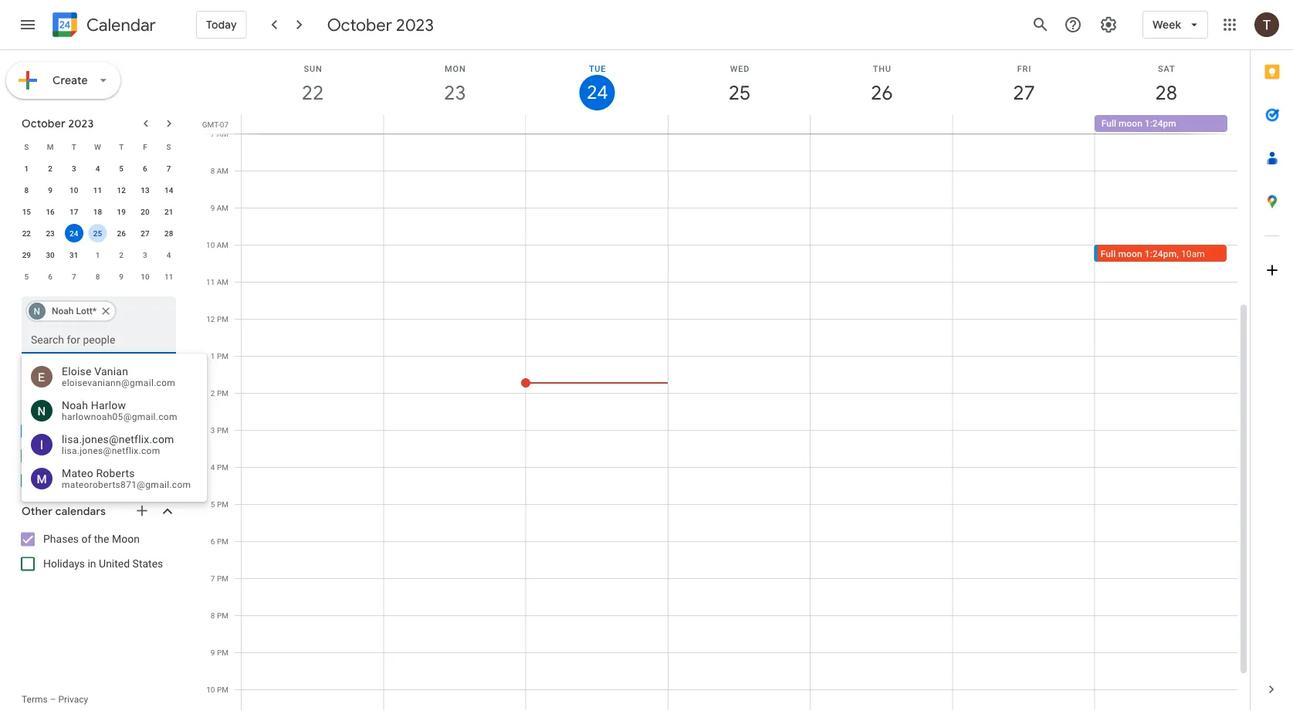 Task type: vqa. For each thing, say whether or not it's contained in the screenshot.


Task type: locate. For each thing, give the bounding box(es) containing it.
7 row from the top
[[15, 266, 181, 287]]

birthdays
[[43, 449, 89, 462]]

pm down 6 pm
[[217, 574, 229, 583]]

row up 25 element
[[15, 201, 181, 222]]

1 horizontal spatial 11
[[164, 272, 173, 281]]

22
[[301, 80, 323, 105], [22, 229, 31, 238]]

0 horizontal spatial 2023
[[68, 117, 94, 131]]

pm up 3 pm in the bottom of the page
[[217, 388, 229, 398]]

None search field
[[0, 290, 192, 373]]

pm up 4 pm
[[217, 426, 229, 435]]

27
[[1012, 80, 1035, 105], [141, 229, 150, 238]]

of
[[81, 533, 91, 546]]

8 down 7 pm
[[211, 611, 215, 620]]

row
[[15, 136, 181, 158], [15, 158, 181, 179], [15, 179, 181, 201], [15, 201, 181, 222], [15, 222, 181, 244], [15, 244, 181, 266], [15, 266, 181, 287]]

24 down tue
[[586, 80, 607, 105]]

1 vertical spatial 12
[[206, 314, 215, 324]]

s
[[24, 142, 29, 151], [167, 142, 171, 151]]

pm for 10 pm
[[217, 685, 229, 694]]

november 3 element
[[136, 246, 154, 264]]

8
[[211, 166, 215, 175], [24, 185, 29, 195], [95, 272, 100, 281], [211, 611, 215, 620]]

vanian
[[94, 365, 128, 378]]

5 row from the top
[[15, 222, 181, 244]]

10 for november 10 element
[[141, 272, 150, 281]]

18 element
[[88, 202, 107, 221]]

2 horizontal spatial 5
[[211, 500, 215, 509]]

1 down 25 element
[[95, 250, 100, 259]]

2 inside grid
[[211, 388, 215, 398]]

4 down 3 pm in the bottom of the page
[[211, 463, 215, 472]]

24 cell
[[62, 222, 86, 244]]

22 element
[[17, 224, 36, 242]]

1 vertical spatial 22
[[22, 229, 31, 238]]

0 vertical spatial 3
[[72, 164, 76, 173]]

lisa.jones@netflix.com down harlownoah05@gmail.com at the bottom left
[[62, 433, 174, 446]]

5 pm from the top
[[217, 463, 229, 472]]

2
[[48, 164, 52, 173], [119, 250, 124, 259], [211, 388, 215, 398]]

terms
[[22, 694, 48, 705]]

week button
[[1143, 6, 1209, 43]]

10 pm from the top
[[217, 648, 229, 657]]

0 horizontal spatial 12
[[117, 185, 126, 195]]

16 element
[[41, 202, 60, 221]]

8 down november 1 element
[[95, 272, 100, 281]]

12 for 12 pm
[[206, 314, 215, 324]]

6 pm from the top
[[217, 500, 229, 509]]

13
[[141, 185, 150, 195]]

1 for 1 pm
[[211, 351, 215, 361]]

1 horizontal spatial 12
[[206, 314, 215, 324]]

11 up 18
[[93, 185, 102, 195]]

calendar up my calendars
[[30, 360, 73, 373]]

1 vertical spatial 23
[[46, 229, 55, 238]]

9
[[48, 185, 52, 195], [211, 203, 215, 212], [119, 272, 124, 281], [211, 648, 215, 657]]

mateo
[[62, 467, 93, 480]]

pm down 4 pm
[[217, 500, 229, 509]]

25 down 18
[[93, 229, 102, 238]]

4 cell from the left
[[668, 115, 811, 134]]

moon for full moon 1:24pm
[[1119, 118, 1143, 129]]

27 down 20
[[141, 229, 150, 238]]

30 element
[[41, 246, 60, 264]]

26 inside october 2023 "grid"
[[117, 229, 126, 238]]

0 horizontal spatial 4
[[95, 164, 100, 173]]

26 element
[[112, 224, 131, 242]]

23 up 30 at the top left of page
[[46, 229, 55, 238]]

0 horizontal spatial 23
[[46, 229, 55, 238]]

0 vertical spatial full
[[1102, 118, 1117, 129]]

6 row from the top
[[15, 244, 181, 266]]

my calendars
[[22, 397, 91, 410]]

1 1:24pm from the top
[[1145, 118, 1177, 129]]

today button
[[196, 6, 247, 43]]

shown
[[126, 360, 158, 373]]

4 up 11 element
[[95, 164, 100, 173]]

10 down 9 pm
[[206, 685, 215, 694]]

10 for 10 element
[[70, 185, 78, 195]]

9 up 10 pm
[[211, 648, 215, 657]]

0 horizontal spatial 11
[[93, 185, 102, 195]]

0 vertical spatial 24
[[586, 80, 607, 105]]

0 horizontal spatial 22
[[22, 229, 31, 238]]

1 up 15 element
[[24, 164, 29, 173]]

1 horizontal spatial 24
[[586, 80, 607, 105]]

moon for full moon 1:24pm , 10am
[[1119, 248, 1143, 259]]

2 vertical spatial 6
[[211, 537, 215, 546]]

7
[[211, 129, 215, 138], [167, 164, 171, 173], [72, 272, 76, 281], [211, 574, 215, 583]]

28 inside grid
[[1155, 80, 1177, 105]]

24 link
[[580, 75, 615, 110]]

3 pm from the top
[[217, 388, 229, 398]]

0 horizontal spatial t
[[72, 142, 76, 151]]

11 pm from the top
[[217, 685, 229, 694]]

1 horizontal spatial 2
[[119, 250, 124, 259]]

10
[[70, 185, 78, 195], [206, 240, 215, 249], [141, 272, 150, 281], [206, 685, 215, 694]]

0 horizontal spatial s
[[24, 142, 29, 151]]

pm for 12 pm
[[217, 314, 229, 324]]

5 for november 5 element
[[24, 272, 29, 281]]

tasks
[[43, 474, 72, 487]]

2 for november 2 element
[[119, 250, 124, 259]]

0 vertical spatial moon
[[1119, 118, 1143, 129]]

5 up 6 pm
[[211, 500, 215, 509]]

11 down the 10 am
[[206, 277, 215, 287]]

1 lisa.jones@netflix.com from the top
[[62, 433, 174, 446]]

0 horizontal spatial *
[[23, 360, 28, 373]]

pm for 2 pm
[[217, 388, 229, 398]]

1 horizontal spatial 5
[[119, 164, 124, 173]]

23
[[443, 80, 465, 105], [46, 229, 55, 238]]

2023
[[396, 14, 434, 36], [68, 117, 94, 131]]

other calendars button
[[3, 499, 192, 524]]

1 vertical spatial october 2023
[[22, 117, 94, 131]]

31
[[70, 250, 78, 259]]

november 7 element
[[65, 267, 83, 286]]

4 inside grid
[[211, 463, 215, 472]]

0 vertical spatial 28
[[1155, 80, 1177, 105]]

1 am from the top
[[217, 129, 229, 138]]

cell down 27 link at top
[[953, 115, 1095, 134]]

0 horizontal spatial 2
[[48, 164, 52, 173]]

12 inside october 2023 "grid"
[[117, 185, 126, 195]]

3 row from the top
[[15, 179, 181, 201]]

0 vertical spatial 4
[[95, 164, 100, 173]]

row down november 1 element
[[15, 266, 181, 287]]

4 pm from the top
[[217, 426, 229, 435]]

23 down mon
[[443, 80, 465, 105]]

pm for 8 pm
[[217, 611, 229, 620]]

1 vertical spatial 27
[[141, 229, 150, 238]]

am up 9 am
[[217, 166, 229, 175]]

28 element
[[160, 224, 178, 242]]

1:24pm down 28 link at the right of page
[[1145, 118, 1177, 129]]

1 pm from the top
[[217, 314, 229, 324]]

1 vertical spatial moon
[[1119, 248, 1143, 259]]

november 4 element
[[160, 246, 178, 264]]

9 for 9 pm
[[211, 648, 215, 657]]

1 horizontal spatial 28
[[1155, 80, 1177, 105]]

full for full moon 1:24pm
[[1102, 118, 1117, 129]]

moon inside 'button'
[[1119, 118, 1143, 129]]

3 for november 3 element
[[143, 250, 147, 259]]

6 pm
[[211, 537, 229, 546]]

0 horizontal spatial 26
[[117, 229, 126, 238]]

1 vertical spatial 1:24pm
[[1145, 248, 1177, 259]]

4 row from the top
[[15, 201, 181, 222]]

12 for 12
[[117, 185, 126, 195]]

pm down 8 pm
[[217, 648, 229, 657]]

lisa.jones@netflix.com up roberts
[[62, 446, 160, 456]]

2 inside november 2 element
[[119, 250, 124, 259]]

5 am from the top
[[217, 277, 229, 287]]

list box
[[22, 360, 207, 496]]

0 vertical spatial *
[[93, 306, 97, 317]]

9 down november 2 element
[[119, 272, 124, 281]]

7 left 07
[[211, 129, 215, 138]]

11 down november 4 element
[[164, 272, 173, 281]]

1 for november 1 element
[[95, 250, 100, 259]]

24 down 17
[[70, 229, 78, 238]]

2 horizontal spatial 1
[[211, 351, 215, 361]]

1:24pm for full moon 1:24pm
[[1145, 118, 1177, 129]]

2 horizontal spatial 11
[[206, 277, 215, 287]]

2 cell from the left
[[384, 115, 526, 134]]

1 vertical spatial 3
[[143, 250, 147, 259]]

1 horizontal spatial 25
[[728, 80, 750, 105]]

26 down 19
[[117, 229, 126, 238]]

cell down 24 'link'
[[526, 115, 668, 134]]

28 down sat
[[1155, 80, 1177, 105]]

t left f
[[119, 142, 124, 151]]

cell
[[242, 115, 384, 134], [384, 115, 526, 134], [526, 115, 668, 134], [668, 115, 811, 134], [811, 115, 953, 134], [953, 115, 1095, 134]]

1 row from the top
[[15, 136, 181, 158]]

cell down "22" link
[[242, 115, 384, 134]]

10 down november 3 element
[[141, 272, 150, 281]]

main drawer image
[[19, 15, 37, 34]]

12
[[117, 185, 126, 195], [206, 314, 215, 324]]

1 horizontal spatial 22
[[301, 80, 323, 105]]

28 inside row
[[164, 229, 173, 238]]

1 horizontal spatial calendar
[[86, 14, 156, 36]]

cell down 26 link
[[811, 115, 953, 134]]

0 vertical spatial 2
[[48, 164, 52, 173]]

1 vertical spatial 2
[[119, 250, 124, 259]]

1 vertical spatial *
[[23, 360, 28, 373]]

calendar up create
[[86, 14, 156, 36]]

0 vertical spatial 1
[[24, 164, 29, 173]]

0 vertical spatial october
[[327, 14, 392, 36]]

2 lisa.jones@netflix.com from the top
[[62, 446, 160, 456]]

19 element
[[112, 202, 131, 221]]

1 vertical spatial 2023
[[68, 117, 94, 131]]

full moon 1:24pm button
[[1095, 115, 1228, 132]]

1 vertical spatial 4
[[167, 250, 171, 259]]

1:24pm left 10am
[[1145, 248, 1177, 259]]

23 inside mon 23
[[443, 80, 465, 105]]

9 up 16 element
[[48, 185, 52, 195]]

4
[[95, 164, 100, 173], [167, 250, 171, 259], [211, 463, 215, 472]]

28 down 21
[[164, 229, 173, 238]]

october
[[327, 14, 392, 36], [22, 117, 66, 131]]

1 vertical spatial full
[[1101, 248, 1116, 259]]

1
[[24, 164, 29, 173], [95, 250, 100, 259], [211, 351, 215, 361]]

2 vertical spatial 3
[[211, 426, 215, 435]]

harlownoah05@gmail.com
[[62, 412, 177, 422]]

22 up 29
[[22, 229, 31, 238]]

6 up 7 pm
[[211, 537, 215, 546]]

pm down 7 pm
[[217, 611, 229, 620]]

pm up 1 pm
[[217, 314, 229, 324]]

1 horizontal spatial 23
[[443, 80, 465, 105]]

pm down 9 pm
[[217, 685, 229, 694]]

5 up 12 element
[[119, 164, 124, 173]]

1 horizontal spatial 6
[[143, 164, 147, 173]]

0 horizontal spatial 27
[[141, 229, 150, 238]]

22 link
[[295, 75, 331, 110]]

0 vertical spatial 12
[[117, 185, 126, 195]]

2 1:24pm from the top
[[1145, 248, 1177, 259]]

selected people list box
[[22, 297, 176, 326]]

pm
[[217, 314, 229, 324], [217, 351, 229, 361], [217, 388, 229, 398], [217, 426, 229, 435], [217, 463, 229, 472], [217, 500, 229, 509], [217, 537, 229, 546], [217, 574, 229, 583], [217, 611, 229, 620], [217, 648, 229, 657], [217, 685, 229, 694]]

27 link
[[1007, 75, 1042, 110]]

pm up 2 pm
[[217, 351, 229, 361]]

am
[[217, 129, 229, 138], [217, 166, 229, 175], [217, 203, 229, 212], [217, 240, 229, 249], [217, 277, 229, 287]]

3 down 27 element
[[143, 250, 147, 259]]

0 vertical spatial 25
[[728, 80, 750, 105]]

in
[[88, 558, 96, 570]]

november 11 element
[[160, 267, 178, 286]]

wed
[[730, 64, 750, 73]]

12 down 11 am
[[206, 314, 215, 324]]

0 horizontal spatial calendar
[[30, 360, 73, 373]]

1 vertical spatial 26
[[117, 229, 126, 238]]

25 cell
[[86, 222, 110, 244]]

1:24pm for full moon 1:24pm , 10am
[[1145, 248, 1177, 259]]

* inside the noah lott, selected option
[[93, 306, 97, 317]]

9 for 9 am
[[211, 203, 215, 212]]

21 element
[[160, 202, 178, 221]]

0 vertical spatial calendar
[[86, 14, 156, 36]]

2 s from the left
[[167, 142, 171, 151]]

november 9 element
[[112, 267, 131, 286]]

0 horizontal spatial 25
[[93, 229, 102, 238]]

2 down 1 pm
[[211, 388, 215, 398]]

4 down "28" element
[[167, 250, 171, 259]]

10 up 11 am
[[206, 240, 215, 249]]

1 horizontal spatial 2023
[[396, 14, 434, 36]]

Search for people text field
[[31, 326, 167, 354]]

9 for november 9 element
[[119, 272, 124, 281]]

t right m
[[72, 142, 76, 151]]

noah
[[62, 399, 88, 412]]

1 horizontal spatial 26
[[870, 80, 892, 105]]

6 down f
[[143, 164, 147, 173]]

pm for 1 pm
[[217, 351, 229, 361]]

24 inside cell
[[70, 229, 78, 238]]

tue 24
[[586, 64, 607, 105]]

1 vertical spatial october
[[22, 117, 66, 131]]

0 horizontal spatial 5
[[24, 272, 29, 281]]

11
[[93, 185, 102, 195], [164, 272, 173, 281], [206, 277, 215, 287]]

1 vertical spatial 28
[[164, 229, 173, 238]]

17 element
[[65, 202, 83, 221]]

0 vertical spatial 26
[[870, 80, 892, 105]]

am for 8 am
[[217, 166, 229, 175]]

3 for 3 pm
[[211, 426, 215, 435]]

pm for 7 pm
[[217, 574, 229, 583]]

1 vertical spatial calendar
[[30, 360, 73, 373]]

row up 18 'element'
[[15, 179, 181, 201]]

3 am from the top
[[217, 203, 229, 212]]

lisa.jones@netflix.com inside lisa.jones@netflix.com lisa.jones@netflix.com
[[62, 446, 160, 456]]

26
[[870, 80, 892, 105], [117, 229, 126, 238]]

9 pm from the top
[[217, 611, 229, 620]]

calendars
[[40, 397, 91, 410], [55, 505, 106, 519]]

3 inside november 3 element
[[143, 250, 147, 259]]

14
[[164, 185, 173, 195]]

2 pm from the top
[[217, 351, 229, 361]]

6 for 6 pm
[[211, 537, 215, 546]]

am up 8 am
[[217, 129, 229, 138]]

tab list
[[1251, 50, 1294, 668]]

none search field containing * calendar cannot be shown
[[0, 290, 192, 373]]

united
[[99, 558, 130, 570]]

row containing 15
[[15, 201, 181, 222]]

2 horizontal spatial 4
[[211, 463, 215, 472]]

2 horizontal spatial 3
[[211, 426, 215, 435]]

25 inside cell
[[93, 229, 102, 238]]

1 pm
[[211, 351, 229, 361]]

9 am
[[211, 203, 229, 212]]

4 am from the top
[[217, 240, 229, 249]]

1 horizontal spatial 3
[[143, 250, 147, 259]]

3 up 10 element
[[72, 164, 76, 173]]

2 vertical spatial 2
[[211, 388, 215, 398]]

row up november 1 element
[[15, 222, 181, 244]]

5 down 29 element
[[24, 272, 29, 281]]

26 down thu
[[870, 80, 892, 105]]

am down 9 am
[[217, 240, 229, 249]]

12 up 19
[[117, 185, 126, 195]]

0 horizontal spatial 24
[[70, 229, 78, 238]]

row containing 8
[[15, 179, 181, 201]]

* up search for people text box
[[93, 306, 97, 317]]

0 vertical spatial 23
[[443, 80, 465, 105]]

2 horizontal spatial 2
[[211, 388, 215, 398]]

8 pm from the top
[[217, 574, 229, 583]]

8 am
[[211, 166, 229, 175]]

22 down sun
[[301, 80, 323, 105]]

6 down 30 element
[[48, 272, 52, 281]]

lisa.jones@netflix.com
[[62, 433, 174, 446], [62, 446, 160, 456]]

2 down m
[[48, 164, 52, 173]]

grid
[[198, 50, 1250, 711]]

* up my
[[23, 360, 28, 373]]

row up november 8 element
[[15, 244, 181, 266]]

0 vertical spatial 1:24pm
[[1145, 118, 1177, 129]]

10 for 10 pm
[[206, 685, 215, 694]]

cell down 23 link
[[384, 115, 526, 134]]

1 horizontal spatial 1
[[95, 250, 100, 259]]

cell down 25 link
[[668, 115, 811, 134]]

row containing 22
[[15, 222, 181, 244]]

3 up 4 pm
[[211, 426, 215, 435]]

3 cell from the left
[[526, 115, 668, 134]]

8 pm
[[211, 611, 229, 620]]

0 horizontal spatial 6
[[48, 272, 52, 281]]

1 down 12 pm
[[211, 351, 215, 361]]

1 horizontal spatial *
[[93, 306, 97, 317]]

pm down 5 pm at the bottom of the page
[[217, 537, 229, 546]]

2 vertical spatial 5
[[211, 500, 215, 509]]

* calendar cannot be shown
[[23, 360, 158, 373]]

2 horizontal spatial 6
[[211, 537, 215, 546]]

1 horizontal spatial s
[[167, 142, 171, 151]]

row down w
[[15, 158, 181, 179]]

4 for november 4 element
[[167, 250, 171, 259]]

pm down 3 pm in the bottom of the page
[[217, 463, 229, 472]]

s left m
[[24, 142, 29, 151]]

1:24pm inside 'button'
[[1145, 118, 1177, 129]]

2 for 2 pm
[[211, 388, 215, 398]]

1 t from the left
[[72, 142, 76, 151]]

8 down 7 am
[[211, 166, 215, 175]]

1 vertical spatial 1
[[95, 250, 100, 259]]

1 vertical spatial 5
[[24, 272, 29, 281]]

7 pm from the top
[[217, 537, 229, 546]]

0 vertical spatial calendars
[[40, 397, 91, 410]]

2 down 26 element
[[119, 250, 124, 259]]

5 for 5 pm
[[211, 500, 215, 509]]

27 down fri
[[1012, 80, 1035, 105]]

am up 12 pm
[[217, 277, 229, 287]]

5 pm
[[211, 500, 229, 509]]

harlow
[[91, 399, 126, 412]]

11 am
[[206, 277, 229, 287]]

1 horizontal spatial 4
[[167, 250, 171, 259]]

1 horizontal spatial t
[[119, 142, 124, 151]]

25 inside wed 25
[[728, 80, 750, 105]]

0 vertical spatial october 2023
[[327, 14, 434, 36]]

2 vertical spatial 4
[[211, 463, 215, 472]]

1 vertical spatial 25
[[93, 229, 102, 238]]

2 am from the top
[[217, 166, 229, 175]]

am down 8 am
[[217, 203, 229, 212]]

full inside full moon 1:24pm 'button'
[[1102, 118, 1117, 129]]

1 horizontal spatial 27
[[1012, 80, 1035, 105]]

privacy link
[[58, 694, 88, 705]]

row group
[[15, 158, 181, 287]]

–
[[50, 694, 56, 705]]

10am
[[1182, 248, 1205, 259]]

8 for november 8 element
[[95, 272, 100, 281]]

0 vertical spatial 6
[[143, 164, 147, 173]]

pm for 4 pm
[[217, 463, 229, 472]]

calendars up terry turtle
[[40, 397, 91, 410]]

25 down wed
[[728, 80, 750, 105]]

calendars up of
[[55, 505, 106, 519]]

am for 7 am
[[217, 129, 229, 138]]

*
[[93, 306, 97, 317], [23, 360, 28, 373]]

0 vertical spatial 22
[[301, 80, 323, 105]]

0 horizontal spatial 28
[[164, 229, 173, 238]]

10 up 17
[[70, 185, 78, 195]]

10 am
[[206, 240, 229, 249]]

row containing s
[[15, 136, 181, 158]]

7 down 31 element
[[72, 272, 76, 281]]

1 vertical spatial calendars
[[55, 505, 106, 519]]

9 up the 10 am
[[211, 203, 215, 212]]

calendar heading
[[83, 14, 156, 36]]

11 inside grid
[[206, 277, 215, 287]]

row up 11 element
[[15, 136, 181, 158]]

settings menu image
[[1100, 15, 1118, 34]]

2 row from the top
[[15, 158, 181, 179]]

be
[[112, 360, 124, 373]]

14 element
[[160, 181, 178, 199]]

1 vertical spatial 24
[[70, 229, 78, 238]]

am for 11 am
[[217, 277, 229, 287]]

25
[[728, 80, 750, 105], [93, 229, 102, 238]]

moon
[[112, 533, 140, 546]]

november 6 element
[[41, 267, 60, 286]]

7 down 6 pm
[[211, 574, 215, 583]]

s right f
[[167, 142, 171, 151]]

6 inside grid
[[211, 537, 215, 546]]

calendar
[[86, 14, 156, 36], [30, 360, 73, 373]]



Task type: describe. For each thing, give the bounding box(es) containing it.
privacy
[[58, 694, 88, 705]]

full moon 1:24pm , 10am
[[1101, 248, 1205, 259]]

fri
[[1018, 64, 1032, 73]]

11 for 11 am
[[206, 277, 215, 287]]

15
[[22, 207, 31, 216]]

calendar element
[[49, 9, 156, 43]]

october 2023 grid
[[15, 136, 181, 287]]

27 element
[[136, 224, 154, 242]]

other calendars list
[[3, 527, 192, 577]]

25 link
[[722, 75, 758, 110]]

sat 28
[[1155, 64, 1177, 105]]

noah harlow harlownoah05@gmail.com
[[62, 399, 177, 422]]

3 pm
[[211, 426, 229, 435]]

phases
[[43, 533, 79, 546]]

the
[[94, 533, 109, 546]]

07
[[220, 120, 229, 129]]

8 up 15 element
[[24, 185, 29, 195]]

wed 25
[[728, 64, 750, 105]]

thu 26
[[870, 64, 892, 105]]

11 element
[[88, 181, 107, 199]]

4 pm
[[211, 463, 229, 472]]

pm for 3 pm
[[217, 426, 229, 435]]

row group containing 1
[[15, 158, 181, 287]]

11 for 11 element
[[93, 185, 102, 195]]

10 element
[[65, 181, 83, 199]]

6 cell from the left
[[953, 115, 1095, 134]]

row containing 5
[[15, 266, 181, 287]]

phases of the moon
[[43, 533, 140, 546]]

30
[[46, 250, 55, 259]]

fri 27
[[1012, 64, 1035, 105]]

pm for 6 pm
[[217, 537, 229, 546]]

add other calendars image
[[134, 503, 150, 519]]

7 for november 7 element
[[72, 272, 76, 281]]

0 vertical spatial 2023
[[396, 14, 434, 36]]

29
[[22, 250, 31, 259]]

holidays in united states
[[43, 558, 163, 570]]

23 link
[[437, 75, 473, 110]]

tue
[[589, 64, 607, 73]]

my
[[22, 397, 37, 410]]

2 pm
[[211, 388, 229, 398]]

november 8 element
[[88, 267, 107, 286]]

gmt-07
[[202, 120, 229, 129]]

18
[[93, 207, 102, 216]]

24, today element
[[65, 224, 83, 242]]

pm for 5 pm
[[217, 500, 229, 509]]

other calendars
[[22, 505, 106, 519]]

17
[[70, 207, 78, 216]]

10 for 10 am
[[206, 240, 215, 249]]

0 horizontal spatial october 2023
[[22, 117, 94, 131]]

holidays
[[43, 558, 85, 570]]

terry turtle
[[43, 425, 98, 437]]

,
[[1177, 248, 1179, 259]]

* for * calendar cannot be shown
[[23, 360, 28, 373]]

8 for 8 pm
[[211, 611, 215, 620]]

row containing 1
[[15, 158, 181, 179]]

my calendars button
[[3, 391, 192, 416]]

mateo roberts mateoroberts871@gmail.com
[[62, 467, 191, 490]]

13 element
[[136, 181, 154, 199]]

20
[[141, 207, 150, 216]]

today
[[206, 18, 237, 32]]

9 pm
[[211, 648, 229, 657]]

calendar inside search field
[[30, 360, 73, 373]]

eloisevaniann@gmail.com
[[62, 378, 175, 388]]

6 for november 6 element
[[48, 272, 52, 281]]

grid containing 22
[[198, 50, 1250, 711]]

other
[[22, 505, 53, 519]]

f
[[143, 142, 147, 151]]

0 horizontal spatial 1
[[24, 164, 29, 173]]

1 s from the left
[[24, 142, 29, 151]]

11 for november 11 element
[[164, 272, 173, 281]]

noah lott, selected option
[[25, 299, 117, 324]]

terms link
[[22, 694, 48, 705]]

calendars for my calendars
[[40, 397, 91, 410]]

november 5 element
[[17, 267, 36, 286]]

5 cell from the left
[[811, 115, 953, 134]]

7 for 7 pm
[[211, 574, 215, 583]]

7 up 14 element at the top
[[167, 164, 171, 173]]

16
[[46, 207, 55, 216]]

am for 9 am
[[217, 203, 229, 212]]

terms – privacy
[[22, 694, 88, 705]]

am for 10 am
[[217, 240, 229, 249]]

0 horizontal spatial 3
[[72, 164, 76, 173]]

m
[[47, 142, 54, 151]]

roberts
[[96, 467, 135, 480]]

sat
[[1158, 64, 1176, 73]]

22 inside grid
[[301, 80, 323, 105]]

eloise vanian eloisevaniann@gmail.com
[[62, 365, 175, 388]]

27 inside october 2023 "grid"
[[141, 229, 150, 238]]

15 element
[[17, 202, 36, 221]]

20 element
[[136, 202, 154, 221]]

0 vertical spatial 5
[[119, 164, 124, 173]]

19
[[117, 207, 126, 216]]

* for *
[[93, 306, 97, 317]]

full moon 1:24pm row
[[235, 115, 1250, 134]]

31 element
[[65, 246, 83, 264]]

full moon 1:24pm
[[1102, 118, 1177, 129]]

mateoroberts871@gmail.com
[[62, 479, 191, 490]]

1 horizontal spatial october
[[327, 14, 392, 36]]

23 element
[[41, 224, 60, 242]]

mon
[[445, 64, 466, 73]]

november 1 element
[[88, 246, 107, 264]]

thu
[[873, 64, 892, 73]]

28 link
[[1149, 75, 1185, 110]]

sun 22
[[301, 64, 323, 105]]

terry
[[43, 425, 67, 437]]

sun
[[304, 64, 322, 73]]

week
[[1153, 18, 1182, 32]]

pm for 9 pm
[[217, 648, 229, 657]]

12 element
[[112, 181, 131, 199]]

gmt-
[[202, 120, 220, 129]]

1 cell from the left
[[242, 115, 384, 134]]

7 am
[[211, 129, 229, 138]]

0 horizontal spatial october
[[22, 117, 66, 131]]

26 link
[[864, 75, 900, 110]]

full for full moon 1:24pm , 10am
[[1101, 248, 1116, 259]]

0 vertical spatial 27
[[1012, 80, 1035, 105]]

22 inside row
[[22, 229, 31, 238]]

lisa.jones@netflix.com lisa.jones@netflix.com
[[62, 433, 174, 456]]

7 for 7 am
[[211, 129, 215, 138]]

4 for 4 pm
[[211, 463, 215, 472]]

list box containing eloise vanian
[[22, 360, 207, 496]]

create
[[53, 73, 88, 87]]

cannot
[[76, 360, 109, 373]]

10 pm
[[206, 685, 229, 694]]

november 2 element
[[112, 246, 131, 264]]

my calendars list
[[3, 419, 192, 493]]

21
[[164, 207, 173, 216]]

29 element
[[17, 246, 36, 264]]

w
[[94, 142, 101, 151]]

row containing 29
[[15, 244, 181, 266]]

calendars for other calendars
[[55, 505, 106, 519]]

eloise
[[62, 365, 92, 378]]

november 10 element
[[136, 267, 154, 286]]

23 inside row
[[46, 229, 55, 238]]

8 for 8 am
[[211, 166, 215, 175]]

25 element
[[88, 224, 107, 242]]

2 t from the left
[[119, 142, 124, 151]]

1 horizontal spatial october 2023
[[327, 14, 434, 36]]

create button
[[6, 62, 120, 99]]

12 pm
[[206, 314, 229, 324]]

turtle
[[70, 425, 98, 437]]

states
[[133, 558, 163, 570]]

7 pm
[[211, 574, 229, 583]]



